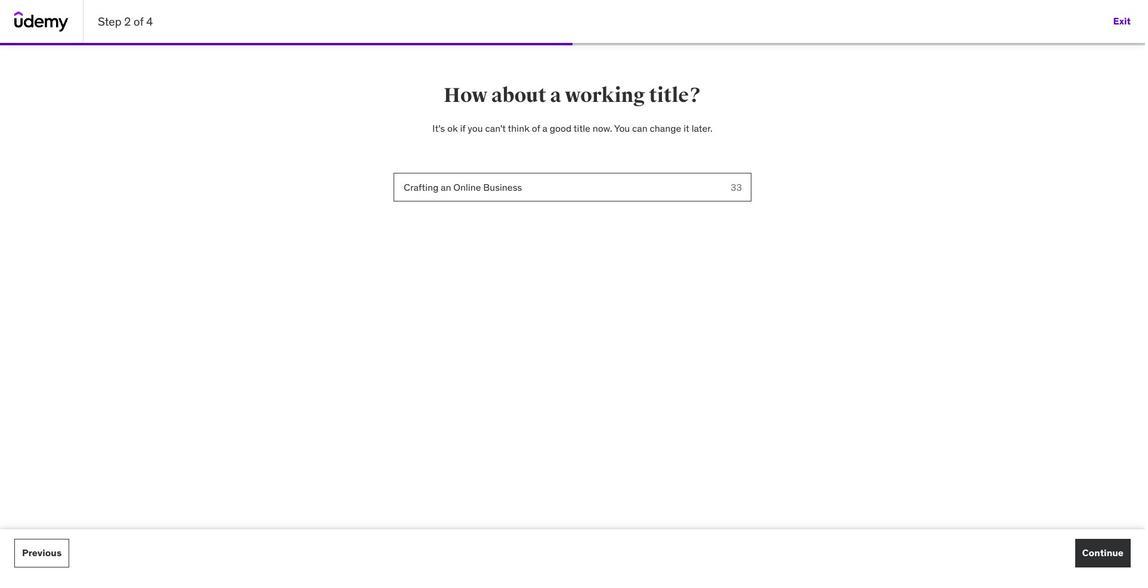 Task type: locate. For each thing, give the bounding box(es) containing it.
0 horizontal spatial of
[[134, 14, 143, 28]]

working
[[565, 83, 645, 108]]

step 2 of 4
[[98, 14, 153, 28]]

a up good
[[550, 83, 561, 108]]

now.
[[593, 122, 612, 134]]

a
[[550, 83, 561, 108], [542, 122, 548, 134]]

about
[[491, 83, 546, 108]]

exit
[[1113, 15, 1131, 27]]

1 horizontal spatial of
[[532, 122, 540, 134]]

a left good
[[542, 122, 548, 134]]

continue button
[[1075, 539, 1131, 568]]

step
[[98, 14, 122, 28]]

you
[[614, 122, 630, 134]]

0 vertical spatial a
[[550, 83, 561, 108]]

it's
[[432, 122, 445, 134]]

0 vertical spatial of
[[134, 14, 143, 28]]

33
[[731, 181, 742, 193]]

think
[[508, 122, 530, 134]]

ok
[[447, 122, 458, 134]]

4
[[146, 14, 153, 28]]

step 2 of 4 element
[[0, 43, 573, 45]]

1 vertical spatial of
[[532, 122, 540, 134]]

can't
[[485, 122, 506, 134]]

title?
[[649, 83, 702, 108]]

of right think
[[532, 122, 540, 134]]

udemy image
[[14, 11, 69, 32]]

of right "2"
[[134, 14, 143, 28]]

1 vertical spatial a
[[542, 122, 548, 134]]

1 horizontal spatial a
[[550, 83, 561, 108]]

exit button
[[1113, 7, 1131, 36]]

change
[[650, 122, 681, 134]]

of
[[134, 14, 143, 28], [532, 122, 540, 134]]

2
[[124, 14, 131, 28]]

it's ok if you can't think of a good title now. you can change it later.
[[432, 122, 713, 134]]



Task type: describe. For each thing, give the bounding box(es) containing it.
continue
[[1082, 547, 1124, 559]]

previous
[[22, 547, 62, 559]]

title
[[574, 122, 590, 134]]

later.
[[692, 122, 713, 134]]

good
[[550, 122, 572, 134]]

0 horizontal spatial a
[[542, 122, 548, 134]]

e.g. Learn Photoshop CS6 from Scratch text field
[[394, 173, 721, 202]]

you
[[468, 122, 483, 134]]

if
[[460, 122, 465, 134]]

can
[[632, 122, 648, 134]]

previous button
[[14, 539, 69, 568]]

it
[[684, 122, 689, 134]]

how about a working title?
[[444, 83, 702, 108]]

how
[[444, 83, 488, 108]]



Task type: vqa. For each thing, say whether or not it's contained in the screenshot.
the top
no



